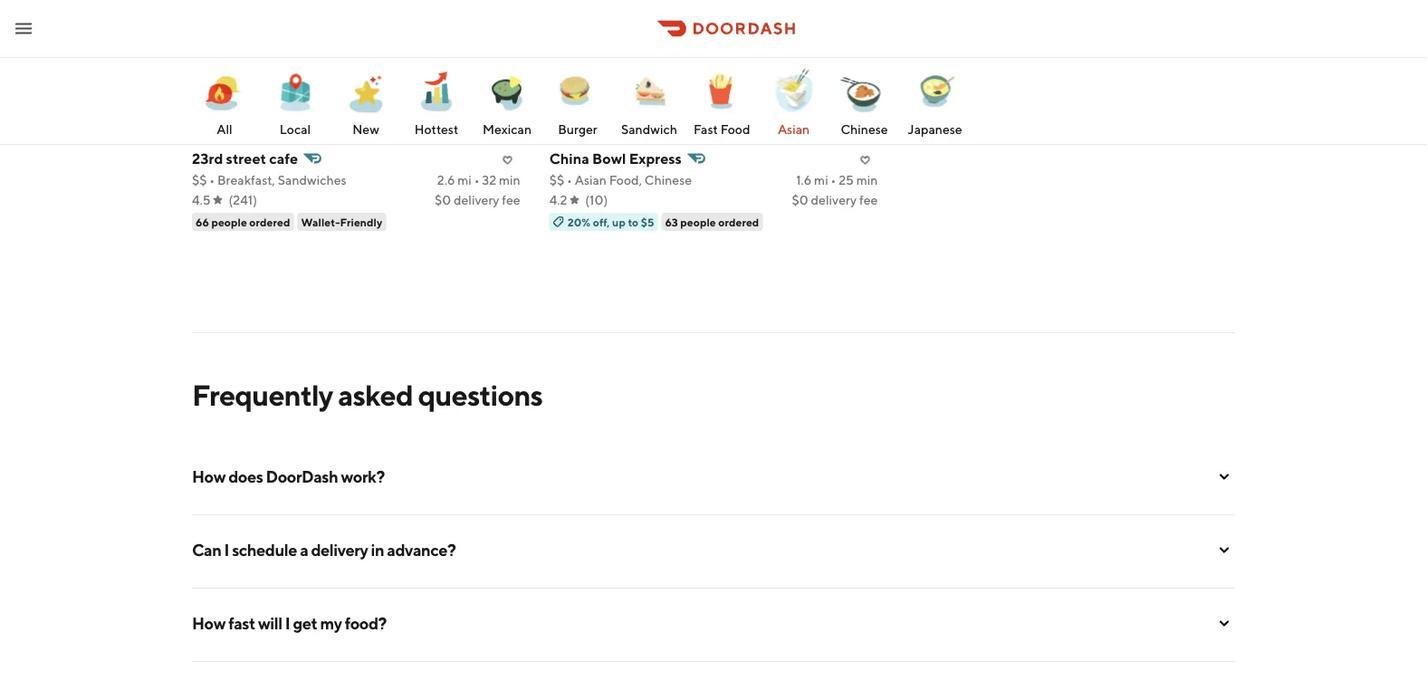 Task type: describe. For each thing, give the bounding box(es) containing it.
$​0 for china bowl express
[[792, 193, 809, 207]]

1.6
[[797, 173, 812, 188]]

off,
[[593, 216, 610, 228]]

delivery for 23rd street cafe
[[454, 193, 500, 207]]

china bowl express
[[550, 150, 682, 167]]

66
[[196, 216, 209, 228]]

20% off, up to $5
[[568, 216, 655, 228]]

0 vertical spatial i
[[224, 540, 229, 559]]

4.5
[[192, 193, 211, 207]]

ordered for 63 people ordered
[[719, 216, 760, 228]]

63
[[666, 216, 678, 228]]

fast
[[228, 613, 255, 633]]

local
[[280, 122, 311, 137]]

1 horizontal spatial chinese
[[841, 122, 889, 137]]

$$ for 23rd street cafe
[[192, 173, 207, 188]]

in
[[371, 540, 384, 559]]

2 • from the left
[[474, 173, 480, 188]]

my
[[320, 613, 342, 633]]

asked
[[338, 378, 413, 412]]

fast food
[[694, 122, 751, 137]]

open menu image
[[13, 18, 34, 39]]

20%
[[568, 216, 591, 228]]

66 people ordered
[[196, 216, 290, 228]]

people for 63
[[681, 216, 716, 228]]

frequently asked questions
[[192, 378, 543, 412]]

how for how fast will i get my food?
[[192, 613, 226, 633]]

1.6 mi • 25 min
[[797, 173, 878, 188]]

$​0 delivery fee for 23rd street cafe
[[435, 193, 521, 207]]

food?
[[345, 613, 387, 633]]

doordash
[[266, 467, 338, 486]]

bowl
[[593, 150, 626, 167]]

23rd
[[192, 150, 223, 167]]

china
[[550, 150, 590, 167]]

questions
[[418, 378, 543, 412]]

25
[[839, 173, 854, 188]]

(10)
[[586, 193, 608, 207]]

32
[[482, 173, 497, 188]]

sandwiches
[[278, 173, 347, 188]]

fast
[[694, 122, 718, 137]]

can i schedule a delivery in advance?
[[192, 540, 456, 559]]

mi for express
[[815, 173, 829, 188]]

how fast will i get my food?
[[192, 613, 387, 633]]

does
[[228, 467, 263, 486]]

hottest
[[415, 122, 459, 137]]

0 horizontal spatial asian
[[575, 173, 607, 188]]

ordered for 66 people ordered
[[249, 216, 290, 228]]

$$ • asian food, chinese
[[550, 173, 692, 188]]

$​0 for 23rd street cafe
[[435, 193, 451, 207]]

frequently
[[192, 378, 333, 412]]

4.2
[[550, 193, 567, 207]]

how does doordash work?
[[192, 467, 385, 486]]

new
[[353, 122, 379, 137]]



Task type: vqa. For each thing, say whether or not it's contained in the screenshot.
up at the top of the page
yes



Task type: locate. For each thing, give the bounding box(es) containing it.
delivery
[[454, 193, 500, 207], [811, 193, 857, 207], [311, 540, 368, 559]]

1 mi from the left
[[458, 173, 472, 188]]

0 horizontal spatial min
[[499, 173, 521, 188]]

1 vertical spatial chinese
[[645, 173, 692, 188]]

$5
[[641, 216, 655, 228]]

work?
[[341, 467, 385, 486]]

wallet-friendly
[[301, 216, 383, 228]]

2 fee from the left
[[860, 193, 878, 207]]

people
[[212, 216, 247, 228], [681, 216, 716, 228]]

friendly
[[340, 216, 383, 228]]

food
[[721, 122, 751, 137]]

1 horizontal spatial $$
[[550, 173, 565, 188]]

min for 23rd street cafe
[[499, 173, 521, 188]]

people down (241)
[[212, 216, 247, 228]]

1 min from the left
[[499, 173, 521, 188]]

$​0 down 2.6
[[435, 193, 451, 207]]

delivery right a
[[311, 540, 368, 559]]

2.6 mi • 32 min
[[437, 173, 521, 188]]

0 vertical spatial how
[[192, 467, 226, 486]]

mi for cafe
[[458, 173, 472, 188]]

food,
[[610, 173, 642, 188]]

$​0 down 1.6 at the right top of the page
[[792, 193, 809, 207]]

1 horizontal spatial ordered
[[719, 216, 760, 228]]

2 how from the top
[[192, 613, 226, 633]]

i
[[224, 540, 229, 559], [285, 613, 290, 633]]

asian up (10)
[[575, 173, 607, 188]]

$$ for china bowl express
[[550, 173, 565, 188]]

up
[[613, 216, 626, 228]]

0 horizontal spatial chinese
[[645, 173, 692, 188]]

i right can
[[224, 540, 229, 559]]

$$ up 4.2
[[550, 173, 565, 188]]

1 vertical spatial i
[[285, 613, 290, 633]]

ordered down (241)
[[249, 216, 290, 228]]

burger
[[558, 122, 598, 137]]

0 horizontal spatial fee
[[502, 193, 521, 207]]

chinese down express
[[645, 173, 692, 188]]

1 horizontal spatial people
[[681, 216, 716, 228]]

breakfast,
[[217, 173, 275, 188]]

mi right 1.6 at the right top of the page
[[815, 173, 829, 188]]

0 horizontal spatial i
[[224, 540, 229, 559]]

japanese
[[908, 122, 963, 137]]

(241)
[[229, 193, 257, 207]]

0 horizontal spatial $$
[[192, 173, 207, 188]]

i right will
[[285, 613, 290, 633]]

wallet-
[[301, 216, 340, 228]]

1 $$ from the left
[[192, 173, 207, 188]]

$​0 delivery fee for china bowl express
[[792, 193, 878, 207]]

people for 66
[[212, 216, 247, 228]]

$​0 delivery fee down 2.6 mi • 32 min
[[435, 193, 521, 207]]

min
[[499, 173, 521, 188], [857, 173, 878, 188]]

chinese
[[841, 122, 889, 137], [645, 173, 692, 188]]

street
[[226, 150, 266, 167]]

2 min from the left
[[857, 173, 878, 188]]

0 horizontal spatial $​0 delivery fee
[[435, 193, 521, 207]]

1 people from the left
[[212, 216, 247, 228]]

1 horizontal spatial i
[[285, 613, 290, 633]]

0 horizontal spatial ordered
[[249, 216, 290, 228]]

• down china
[[567, 173, 572, 188]]

mi right 2.6
[[458, 173, 472, 188]]

$$ • breakfast, sandwiches
[[192, 173, 347, 188]]

asian
[[778, 122, 810, 137], [575, 173, 607, 188]]

•
[[210, 173, 215, 188], [474, 173, 480, 188], [567, 173, 572, 188], [831, 173, 837, 188]]

2 ordered from the left
[[719, 216, 760, 228]]

all
[[217, 122, 233, 137]]

1 horizontal spatial $​0
[[792, 193, 809, 207]]

• down 23rd
[[210, 173, 215, 188]]

1 horizontal spatial fee
[[860, 193, 878, 207]]

1 fee from the left
[[502, 193, 521, 207]]

1 horizontal spatial min
[[857, 173, 878, 188]]

$​0 delivery fee
[[435, 193, 521, 207], [792, 193, 878, 207]]

will
[[258, 613, 282, 633]]

1 ordered from the left
[[249, 216, 290, 228]]

delivery down 1.6 mi • 25 min
[[811, 193, 857, 207]]

1 $​0 delivery fee from the left
[[435, 193, 521, 207]]

$$
[[192, 173, 207, 188], [550, 173, 565, 188]]

a
[[300, 540, 308, 559]]

0 horizontal spatial $​0
[[435, 193, 451, 207]]

min right 25 on the right of the page
[[857, 173, 878, 188]]

1 $​0 from the left
[[435, 193, 451, 207]]

how left fast
[[192, 613, 226, 633]]

ordered
[[249, 216, 290, 228], [719, 216, 760, 228]]

63 people ordered
[[666, 216, 760, 228]]

advance?
[[387, 540, 456, 559]]

fee for china bowl express
[[860, 193, 878, 207]]

$​0 delivery fee down 1.6 mi • 25 min
[[792, 193, 878, 207]]

3 • from the left
[[567, 173, 572, 188]]

sandwich
[[622, 122, 678, 137]]

asian up 1.6 at the right top of the page
[[778, 122, 810, 137]]

• left 25 on the right of the page
[[831, 173, 837, 188]]

can
[[192, 540, 221, 559]]

how
[[192, 467, 226, 486], [192, 613, 226, 633]]

fee down 1.6 mi • 25 min
[[860, 193, 878, 207]]

1 how from the top
[[192, 467, 226, 486]]

0 vertical spatial asian
[[778, 122, 810, 137]]

mexican
[[483, 122, 532, 137]]

min right 32
[[499, 173, 521, 188]]

1 horizontal spatial delivery
[[454, 193, 500, 207]]

fee
[[502, 193, 521, 207], [860, 193, 878, 207]]

1 • from the left
[[210, 173, 215, 188]]

cafe
[[269, 150, 298, 167]]

fee down 2.6 mi • 32 min
[[502, 193, 521, 207]]

1 horizontal spatial $​0 delivery fee
[[792, 193, 878, 207]]

2 $$ from the left
[[550, 173, 565, 188]]

1 horizontal spatial asian
[[778, 122, 810, 137]]

0 horizontal spatial people
[[212, 216, 247, 228]]

2 $​0 delivery fee from the left
[[792, 193, 878, 207]]

min for china bowl express
[[857, 173, 878, 188]]

1 horizontal spatial mi
[[815, 173, 829, 188]]

4 • from the left
[[831, 173, 837, 188]]

delivery down 2.6 mi • 32 min
[[454, 193, 500, 207]]

ordered right 63
[[719, 216, 760, 228]]

fee for 23rd street cafe
[[502, 193, 521, 207]]

people right 63
[[681, 216, 716, 228]]

to
[[628, 216, 639, 228]]

2 $​0 from the left
[[792, 193, 809, 207]]

0 horizontal spatial delivery
[[311, 540, 368, 559]]

23rd street cafe
[[192, 150, 298, 167]]

$$ up 4.5
[[192, 173, 207, 188]]

chinese up 25 on the right of the page
[[841, 122, 889, 137]]

2 mi from the left
[[815, 173, 829, 188]]

2 horizontal spatial delivery
[[811, 193, 857, 207]]

0 vertical spatial chinese
[[841, 122, 889, 137]]

express
[[629, 150, 682, 167]]

how for how does doordash work?
[[192, 467, 226, 486]]

2.6
[[437, 173, 455, 188]]

• left 32
[[474, 173, 480, 188]]

1 vertical spatial how
[[192, 613, 226, 633]]

how left does
[[192, 467, 226, 486]]

get
[[293, 613, 317, 633]]

$​0
[[435, 193, 451, 207], [792, 193, 809, 207]]

0 horizontal spatial mi
[[458, 173, 472, 188]]

2 people from the left
[[681, 216, 716, 228]]

1 vertical spatial asian
[[575, 173, 607, 188]]

delivery for china bowl express
[[811, 193, 857, 207]]

schedule
[[232, 540, 297, 559]]

mi
[[458, 173, 472, 188], [815, 173, 829, 188]]



